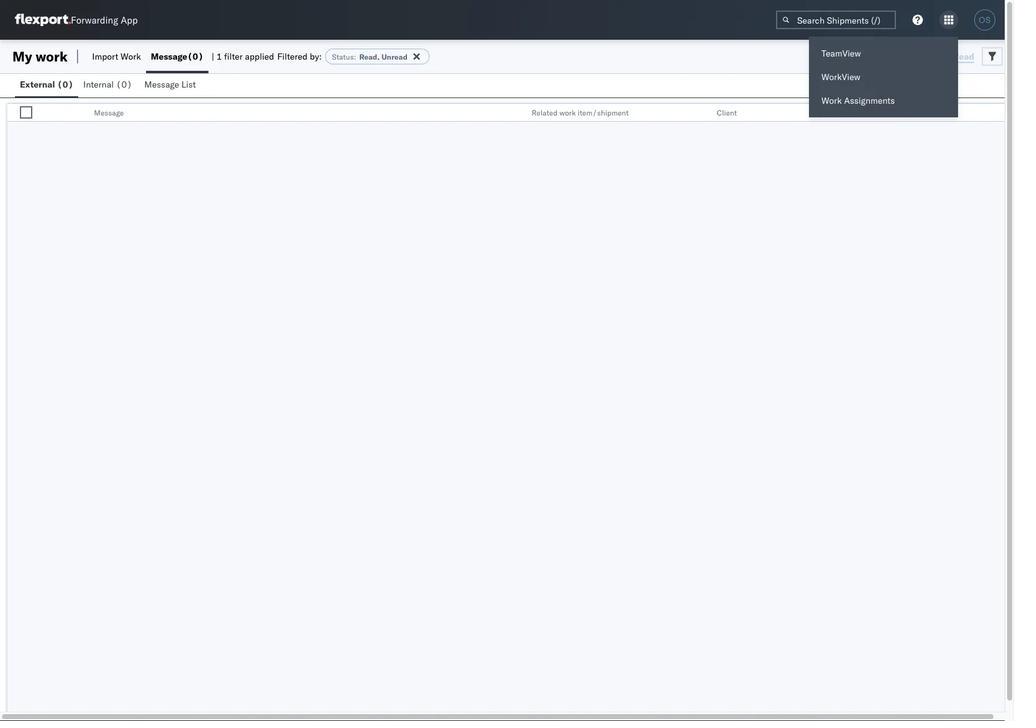 Task type: vqa. For each thing, say whether or not it's contained in the screenshot.
APPLIED
yes



Task type: locate. For each thing, give the bounding box(es) containing it.
4 resize handle column header from the left
[[881, 104, 896, 122]]

read,
[[359, 52, 380, 61]]

(0) right "internal" at the top of page
[[116, 79, 132, 90]]

work up external (0)
[[36, 48, 68, 65]]

flexport. image
[[15, 14, 71, 26]]

1 horizontal spatial work
[[822, 95, 842, 106]]

import work button
[[87, 40, 146, 73]]

5 resize handle column header from the left
[[992, 104, 1007, 122]]

(0)
[[187, 51, 204, 62], [57, 79, 73, 90], [116, 79, 132, 90]]

1 horizontal spatial work
[[560, 108, 576, 117]]

(0) left |
[[187, 51, 204, 62]]

resize handle column header for actions
[[992, 104, 1007, 122]]

by:
[[310, 51, 322, 62]]

1 vertical spatial work
[[560, 108, 576, 117]]

(0) inside button
[[116, 79, 132, 90]]

work right import
[[121, 51, 141, 62]]

my
[[12, 48, 32, 65]]

(0) right the external
[[57, 79, 73, 90]]

message for (0)
[[151, 51, 187, 62]]

0 vertical spatial message
[[151, 51, 187, 62]]

(0) for external (0)
[[57, 79, 73, 90]]

message down internal (0) button
[[94, 108, 124, 117]]

workview
[[822, 71, 861, 82]]

work down workview
[[822, 95, 842, 106]]

0 horizontal spatial work
[[36, 48, 68, 65]]

client
[[717, 108, 737, 117]]

work
[[121, 51, 141, 62], [822, 95, 842, 106]]

internal (0)
[[83, 79, 132, 90]]

1 vertical spatial message
[[144, 79, 179, 90]]

external (0)
[[20, 79, 73, 90]]

os
[[979, 15, 991, 25]]

forwarding app
[[71, 14, 138, 26]]

work
[[36, 48, 68, 65], [560, 108, 576, 117]]

item/shipment
[[578, 108, 629, 117]]

0 horizontal spatial work
[[121, 51, 141, 62]]

resize handle column header
[[48, 104, 63, 122], [511, 104, 526, 122], [696, 104, 711, 122], [881, 104, 896, 122], [992, 104, 1007, 122]]

2 resize handle column header from the left
[[511, 104, 526, 122]]

1 vertical spatial work
[[822, 95, 842, 106]]

status
[[332, 52, 354, 61]]

2 horizontal spatial (0)
[[187, 51, 204, 62]]

import
[[92, 51, 118, 62]]

0 vertical spatial work
[[36, 48, 68, 65]]

0 vertical spatial work
[[121, 51, 141, 62]]

resize handle column header for related work item/shipment
[[696, 104, 711, 122]]

None checkbox
[[20, 106, 32, 119]]

internal (0) button
[[78, 73, 139, 98]]

message list
[[144, 79, 196, 90]]

forwarding app link
[[15, 14, 138, 26]]

:
[[354, 52, 356, 61]]

| 1 filter applied filtered by:
[[212, 51, 322, 62]]

message left list
[[144, 79, 179, 90]]

message for list
[[144, 79, 179, 90]]

3 resize handle column header from the left
[[696, 104, 711, 122]]

message
[[151, 51, 187, 62], [144, 79, 179, 90], [94, 108, 124, 117]]

(0) inside button
[[57, 79, 73, 90]]

message (0)
[[151, 51, 204, 62]]

1 horizontal spatial (0)
[[116, 79, 132, 90]]

my work
[[12, 48, 68, 65]]

work assignments link
[[809, 89, 958, 112]]

(0) for message (0)
[[187, 51, 204, 62]]

related
[[532, 108, 558, 117]]

external (0) button
[[15, 73, 78, 98]]

message inside button
[[144, 79, 179, 90]]

0 horizontal spatial (0)
[[57, 79, 73, 90]]

message up message list
[[151, 51, 187, 62]]

work right related
[[560, 108, 576, 117]]

(0) for internal (0)
[[116, 79, 132, 90]]



Task type: describe. For each thing, give the bounding box(es) containing it.
resize handle column header for client
[[881, 104, 896, 122]]

filter
[[224, 51, 243, 62]]

unread
[[382, 52, 408, 61]]

teamview
[[822, 48, 861, 59]]

work for related
[[560, 108, 576, 117]]

1 resize handle column header from the left
[[48, 104, 63, 122]]

applied
[[245, 51, 274, 62]]

Search Shipments (/) text field
[[776, 11, 896, 29]]

resize handle column header for message
[[511, 104, 526, 122]]

app
[[121, 14, 138, 26]]

os button
[[971, 6, 999, 34]]

2 vertical spatial message
[[94, 108, 124, 117]]

work for my
[[36, 48, 68, 65]]

teamview link
[[809, 42, 958, 65]]

internal
[[83, 79, 114, 90]]

1
[[217, 51, 222, 62]]

assignments
[[844, 95, 895, 106]]

message list button
[[139, 73, 203, 98]]

work inside import work button
[[121, 51, 141, 62]]

status : read, unread
[[332, 52, 408, 61]]

workview link
[[809, 65, 958, 89]]

work assignments
[[822, 95, 895, 106]]

list
[[181, 79, 196, 90]]

|
[[212, 51, 214, 62]]

external
[[20, 79, 55, 90]]

actions
[[902, 108, 928, 117]]

forwarding
[[71, 14, 118, 26]]

filtered
[[277, 51, 308, 62]]

related work item/shipment
[[532, 108, 629, 117]]

work inside work assignments link
[[822, 95, 842, 106]]

import work
[[92, 51, 141, 62]]



